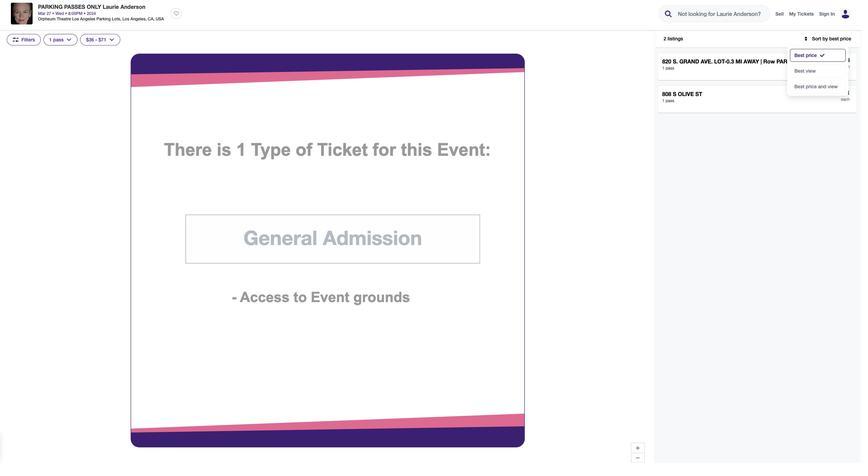 Task type: vqa. For each thing, say whether or not it's contained in the screenshot.
the "SC,"
no



Task type: locate. For each thing, give the bounding box(es) containing it.
1 horizontal spatial $71
[[841, 89, 851, 96]]

2 vertical spatial pass
[[666, 99, 675, 103]]

1 inside the '808 s olive st 1 pass'
[[663, 99, 665, 103]]

view
[[807, 68, 816, 74], [828, 84, 838, 89]]

in
[[831, 11, 836, 17]]

st
[[696, 91, 703, 97]]

$71
[[99, 37, 107, 43], [841, 89, 851, 96]]

1 vertical spatial $36
[[841, 57, 851, 63]]

each
[[842, 65, 851, 69], [842, 97, 851, 102]]

best
[[795, 52, 805, 58], [795, 68, 805, 74], [795, 84, 805, 89]]

$71 right and on the right
[[841, 89, 851, 96]]

and
[[819, 84, 827, 89]]

0 vertical spatial $36
[[86, 37, 94, 43]]

0 vertical spatial best
[[795, 52, 805, 58]]

pass down theatre
[[53, 37, 64, 43]]

8:00pm
[[68, 11, 83, 16]]

mar
[[38, 11, 45, 16]]

los right the ,
[[122, 16, 129, 21]]

• up angeles
[[84, 11, 86, 16]]

lots
[[112, 16, 120, 21]]

27
[[47, 11, 51, 16]]

$71 inside button
[[99, 37, 107, 43]]

• right 27
[[52, 11, 54, 16]]

filters
[[21, 37, 35, 43]]

2 horizontal spatial •
[[84, 11, 86, 16]]

$71 right - at left top
[[99, 37, 107, 43]]

1 horizontal spatial los
[[122, 16, 129, 21]]

0 vertical spatial pass
[[53, 37, 64, 43]]

1 horizontal spatial $36
[[841, 57, 851, 63]]

best for best price and view
[[795, 84, 805, 89]]

$36 - $71 button
[[80, 34, 120, 46]]

price
[[841, 36, 852, 41], [807, 52, 818, 58], [807, 84, 818, 89]]

1 horizontal spatial •
[[65, 11, 67, 16]]

view down best price
[[807, 68, 816, 74]]

1 vertical spatial pass
[[666, 66, 675, 71]]

1 vertical spatial 1
[[663, 66, 665, 71]]

zoom out button image
[[636, 456, 641, 462]]

2
[[664, 36, 667, 41]]

,
[[120, 16, 121, 21]]

1 vertical spatial best
[[795, 68, 805, 74]]

Not looking for Laurie Anderson? search field
[[673, 5, 769, 22]]

price up best view
[[807, 52, 818, 58]]

each inside $71 each
[[842, 97, 851, 102]]

los
[[72, 16, 79, 21], [122, 16, 129, 21]]

1
[[49, 37, 52, 43], [663, 66, 665, 71], [663, 99, 665, 103]]

pass down 808
[[666, 99, 675, 103]]

1 each from the top
[[842, 65, 851, 69]]

each inside $36 each
[[842, 65, 851, 69]]

1 vertical spatial price
[[807, 52, 818, 58]]

best down best price
[[795, 68, 805, 74]]

1 horizontal spatial view
[[828, 84, 838, 89]]

best for best price
[[795, 52, 805, 58]]

price right best
[[841, 36, 852, 41]]

808 s olive st 1 pass
[[663, 91, 703, 103]]

|
[[761, 58, 763, 65]]

820 s. grand ave. lot-0.3 mi away | row park 1 pass
[[663, 58, 792, 71]]

0 horizontal spatial $71
[[99, 37, 107, 43]]

2 vertical spatial best
[[795, 84, 805, 89]]

price left and on the right
[[807, 84, 818, 89]]

2 best from the top
[[795, 68, 805, 74]]

1 down 808
[[663, 99, 665, 103]]

anderson
[[121, 3, 146, 10]]

0 vertical spatial each
[[842, 65, 851, 69]]

angeles,
[[130, 16, 147, 21]]

best down best view
[[795, 84, 805, 89]]

2 vertical spatial 1
[[663, 99, 665, 103]]

view right and on the right
[[828, 84, 838, 89]]

$36 inside button
[[86, 37, 94, 43]]

pass inside the '808 s olive st 1 pass'
[[666, 99, 675, 103]]

1 inside button
[[49, 37, 52, 43]]

pass
[[53, 37, 64, 43], [666, 66, 675, 71], [666, 99, 675, 103]]

best
[[830, 36, 840, 41]]

2024
[[87, 11, 96, 16]]

olive
[[678, 91, 695, 97]]

parking passes only laurie anderson mar 27 • wed • 8:00pm • 2024 orpheum theatre los angeles parking lots , los angeles, ca, usa
[[38, 3, 164, 21]]

$36 - $71
[[86, 37, 107, 43]]

price for best price
[[807, 52, 818, 58]]

los down 8:00pm
[[72, 16, 79, 21]]

each for $36
[[842, 65, 851, 69]]

parking passes only laurie anderson link
[[38, 3, 164, 11]]

1 down 820
[[663, 66, 665, 71]]

orpheum
[[38, 16, 56, 21]]

angeles
[[80, 16, 95, 21]]

• up theatre
[[65, 11, 67, 16]]

2 each from the top
[[842, 97, 851, 102]]

best up best view
[[795, 52, 805, 58]]

$36 down sort by best price
[[841, 57, 851, 63]]

$36 left - at left top
[[86, 37, 94, 43]]

1 vertical spatial view
[[828, 84, 838, 89]]

0.3
[[727, 58, 735, 65]]

theatre
[[57, 16, 71, 21]]

laurie
[[103, 3, 119, 10]]

best for best view
[[795, 68, 805, 74]]

•
[[52, 11, 54, 16], [65, 11, 67, 16], [84, 11, 86, 16]]

0 vertical spatial 1
[[49, 37, 52, 43]]

each for $71
[[842, 97, 851, 102]]

2 • from the left
[[65, 11, 67, 16]]

1 down orpheum
[[49, 37, 52, 43]]

pass down 820
[[666, 66, 675, 71]]

0 horizontal spatial view
[[807, 68, 816, 74]]

2 listings
[[664, 36, 684, 41]]

0 horizontal spatial •
[[52, 11, 54, 16]]

1 vertical spatial each
[[842, 97, 851, 102]]

0 vertical spatial $71
[[99, 37, 107, 43]]

0 horizontal spatial $36
[[86, 37, 94, 43]]

ca,
[[148, 16, 155, 21]]

sign in link
[[820, 11, 836, 17]]

0 horizontal spatial los
[[72, 16, 79, 21]]

3 best from the top
[[795, 84, 805, 89]]

1 best from the top
[[795, 52, 805, 58]]

2 vertical spatial price
[[807, 84, 818, 89]]

my
[[790, 11, 797, 17]]

$36
[[86, 37, 94, 43], [841, 57, 851, 63]]

pass inside button
[[53, 37, 64, 43]]



Task type: describe. For each thing, give the bounding box(es) containing it.
tickets
[[798, 11, 815, 17]]

1 pass
[[49, 37, 64, 43]]

$36 for $36 - $71
[[86, 37, 94, 43]]

listings
[[668, 36, 684, 41]]

sell link
[[776, 11, 784, 17]]

row
[[764, 58, 776, 65]]

away
[[744, 58, 760, 65]]

s
[[673, 91, 677, 97]]

passes
[[64, 3, 85, 10]]

sign
[[820, 11, 830, 17]]

zoom in button image
[[636, 446, 641, 451]]

best price and view
[[795, 84, 838, 89]]

1 inside 820 s. grand ave. lot-0.3 mi away | row park 1 pass
[[663, 66, 665, 71]]

laurie anderson tickets image
[[11, 3, 33, 24]]

my tickets link
[[790, 11, 815, 17]]

mi
[[736, 58, 743, 65]]

-
[[95, 37, 97, 43]]

pass inside 820 s. grand ave. lot-0.3 mi away | row park 1 pass
[[666, 66, 675, 71]]

1 pass button
[[43, 34, 78, 46]]

lot-
[[715, 58, 727, 65]]

grand
[[680, 58, 700, 65]]

sort
[[813, 36, 822, 41]]

2 los from the left
[[122, 16, 129, 21]]

wed
[[55, 11, 64, 16]]

1 • from the left
[[52, 11, 54, 16]]

park
[[777, 58, 792, 65]]

my tickets
[[790, 11, 815, 17]]

orpheum theatre los angeles parking lots link
[[38, 16, 120, 21]]

best price
[[795, 52, 818, 58]]

parking
[[96, 16, 111, 21]]

only
[[87, 3, 101, 10]]

s.
[[673, 58, 678, 65]]

best view
[[795, 68, 816, 74]]

ave.
[[701, 58, 713, 65]]

filters button
[[7, 34, 41, 46]]

$36 each
[[841, 57, 851, 69]]

parking
[[38, 3, 63, 10]]

$36 for $36 each
[[841, 57, 851, 63]]

sign in
[[820, 11, 836, 17]]

price for best price and view
[[807, 84, 818, 89]]

0 vertical spatial price
[[841, 36, 852, 41]]

3 • from the left
[[84, 11, 86, 16]]

820
[[663, 58, 672, 65]]

$71 each
[[841, 89, 851, 102]]

1 vertical spatial $71
[[841, 89, 851, 96]]

1 los from the left
[[72, 16, 79, 21]]

808
[[663, 91, 672, 97]]

sell
[[776, 11, 784, 17]]

by
[[823, 36, 829, 41]]

usa
[[156, 16, 164, 21]]

sort by best price
[[813, 36, 852, 41]]

0 vertical spatial view
[[807, 68, 816, 74]]



